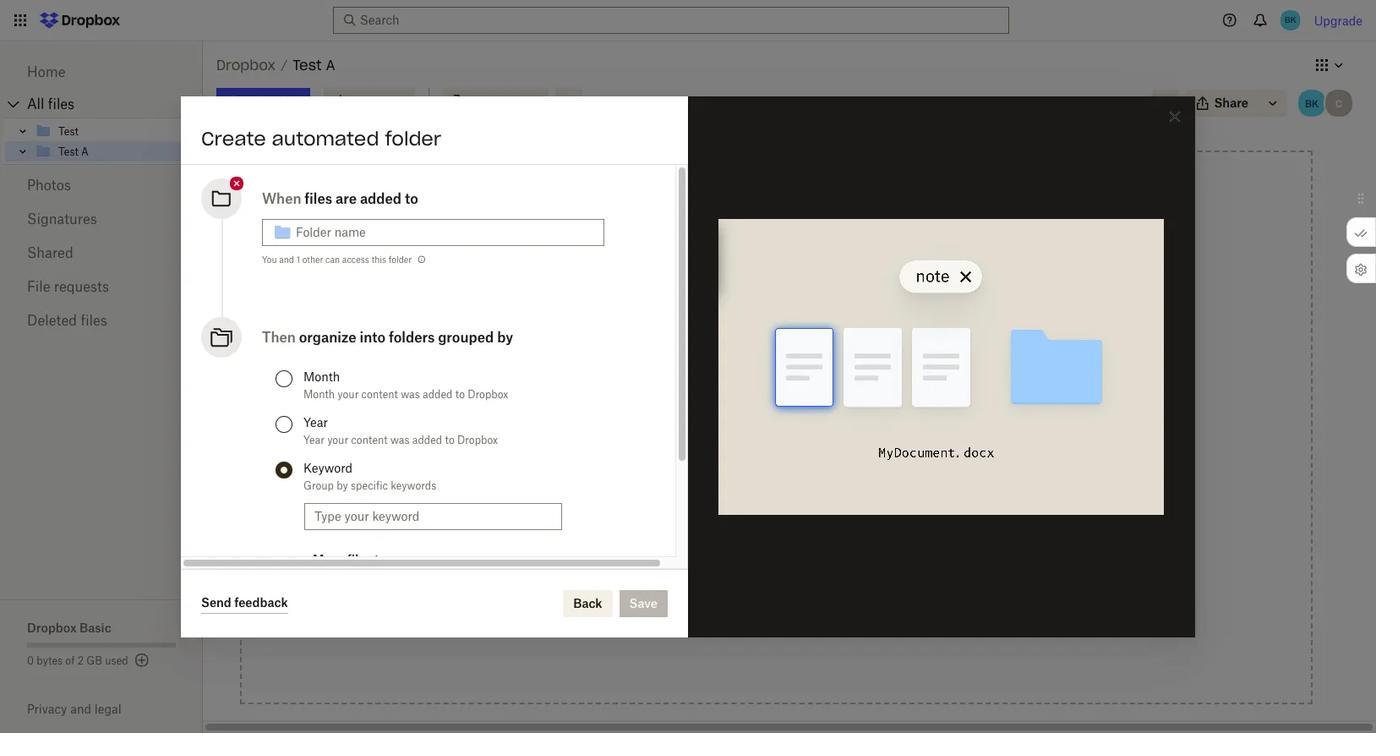 Task type: locate. For each thing, give the bounding box(es) containing it.
back
[[573, 596, 602, 610]]

files inside 'link'
[[81, 312, 107, 329]]

you're the owner image
[[1297, 88, 1327, 118]]

0 horizontal spatial and
[[70, 702, 91, 716]]

when
[[262, 190, 301, 207]]

to down month month your content was added to dropbox
[[445, 433, 455, 446]]

a right / at the left of page
[[326, 57, 335, 74]]

2 horizontal spatial and
[[710, 607, 732, 621]]

files right the all
[[48, 96, 75, 112]]

deleted
[[27, 312, 77, 329]]

access
[[673, 465, 715, 479]]

test
[[293, 57, 322, 74], [58, 125, 78, 137], [58, 145, 78, 158]]

test a
[[58, 145, 89, 158]]

of
[[65, 654, 75, 667]]

1 horizontal spatial share
[[1215, 96, 1249, 110]]

added
[[360, 190, 402, 207], [423, 388, 453, 400], [412, 433, 442, 446]]

added up keywords
[[412, 433, 442, 446]]

from right import
[[716, 512, 742, 527]]

and inside create automated folder dialog
[[279, 254, 294, 264]]

folders
[[389, 328, 435, 345]]

to inside drop files here to upload, or use the 'upload' button
[[792, 318, 803, 332]]

1 vertical spatial and
[[710, 607, 732, 621]]

import
[[673, 512, 713, 527]]

content for year
[[351, 433, 388, 446]]

privacy
[[27, 702, 67, 716]]

share and manage
[[673, 607, 782, 621]]

and left legal
[[70, 702, 91, 716]]

folder up files are added to
[[385, 126, 442, 150]]

to inside more ways to add content element
[[767, 422, 779, 436]]

1 vertical spatial share
[[673, 607, 707, 621]]

0 horizontal spatial this
[[372, 254, 386, 264]]

content up year year your content was added to dropbox
[[362, 388, 398, 400]]

share
[[1215, 96, 1249, 110], [673, 607, 707, 621]]

0 horizontal spatial from
[[716, 512, 742, 527]]

and left 1
[[279, 254, 294, 264]]

0 vertical spatial by
[[497, 328, 513, 345]]

to right here
[[792, 318, 803, 332]]

folder inside more ways to add content element
[[742, 465, 775, 479]]

folder permissions image
[[415, 252, 429, 266]]

files inside drop files here to upload, or use the 'upload' button
[[735, 318, 760, 332]]

files down file requests link on the left
[[81, 312, 107, 329]]

1 vertical spatial from
[[716, 512, 742, 527]]

0 horizontal spatial by
[[337, 479, 348, 492]]

test up photos
[[58, 145, 78, 158]]

file
[[27, 278, 50, 295]]

0 vertical spatial was
[[401, 388, 420, 400]]

by inside keyword group by specific keywords
[[337, 479, 348, 492]]

Type your keyword text field
[[315, 507, 552, 525]]

share inside more ways to add content element
[[673, 607, 707, 621]]

was up year year your content was added to dropbox
[[401, 388, 420, 400]]

was up keyword group by specific keywords
[[391, 433, 410, 446]]

0 vertical spatial this
[[372, 254, 386, 264]]

1 year from the top
[[304, 415, 328, 429]]

share button
[[1186, 90, 1259, 117]]

files left to:
[[347, 552, 372, 566]]

files
[[48, 96, 75, 112], [305, 190, 332, 207], [81, 312, 107, 329], [735, 318, 760, 332], [347, 552, 372, 566], [724, 560, 748, 574]]

a inside group
[[81, 145, 89, 158]]

access this folder from your desktop
[[673, 465, 880, 479]]

0 vertical spatial and
[[279, 254, 294, 264]]

folder left folder permissions image
[[389, 254, 412, 264]]

your inside year year your content was added to dropbox
[[327, 433, 348, 446]]

your up keyword
[[327, 433, 348, 446]]

year
[[304, 415, 328, 429], [304, 433, 325, 446]]

files for drop files here to upload, or use the 'upload' button
[[735, 318, 760, 332]]

files for move files to:
[[347, 552, 372, 566]]

folder for create automated folder
[[385, 126, 442, 150]]

1 vertical spatial this
[[718, 465, 739, 479]]

content inside year year your content was added to dropbox
[[351, 433, 388, 446]]

1 vertical spatial test
[[58, 125, 78, 137]]

content up keyword group by specific keywords
[[351, 433, 388, 446]]

1 vertical spatial a
[[81, 145, 89, 158]]

added right are
[[360, 190, 402, 207]]

/
[[281, 57, 288, 72]]

automated
[[272, 126, 379, 150]]

added for year
[[412, 433, 442, 446]]

2 vertical spatial your
[[808, 465, 832, 479]]

added up year year your content was added to dropbox
[[423, 388, 453, 400]]

and inside button
[[710, 607, 732, 621]]

Keyword radio
[[276, 461, 293, 478]]

and for 1
[[279, 254, 294, 264]]

more ways to add content element
[[633, 420, 920, 648]]

year up keyword
[[304, 433, 325, 446]]

used
[[105, 654, 128, 667]]

0 vertical spatial share
[[1215, 96, 1249, 110]]

upgrade link
[[1314, 13, 1363, 27]]

0 horizontal spatial share
[[673, 607, 707, 621]]

and left the manage
[[710, 607, 732, 621]]

drop files here to upload, or use the 'upload' button
[[704, 318, 849, 351]]

create automated folder dialog
[[181, 96, 1196, 638]]

send feedback
[[201, 595, 288, 610]]

create
[[201, 126, 266, 150]]

can
[[326, 254, 340, 264]]

button
[[811, 337, 848, 351]]

added inside year year your content was added to dropbox
[[412, 433, 442, 446]]

dropbox basic
[[27, 621, 111, 635]]

folder
[[385, 126, 442, 150], [389, 254, 412, 264], [742, 465, 775, 479]]

this
[[372, 254, 386, 264], [718, 465, 739, 479]]

0 vertical spatial folder
[[385, 126, 442, 150]]

you and 1 other can access this folder
[[262, 254, 412, 264]]

2 vertical spatial and
[[70, 702, 91, 716]]

0 vertical spatial year
[[304, 415, 328, 429]]

here
[[763, 318, 789, 332]]

to down grouped
[[455, 388, 465, 400]]

a down test link
[[81, 145, 89, 158]]

share left you're the owner icon
[[1215, 96, 1249, 110]]

added inside month month your content was added to dropbox
[[423, 388, 453, 400]]

to inside year year your content was added to dropbox
[[445, 433, 455, 446]]

content inside month month your content was added to dropbox
[[362, 388, 398, 400]]

dropbox inside year year your content was added to dropbox
[[457, 433, 498, 446]]

by right grouped
[[497, 328, 513, 345]]

test a link
[[35, 141, 187, 161]]

by
[[497, 328, 513, 345], [337, 479, 348, 492]]

deleted files
[[27, 312, 107, 329]]

test right / at the left of page
[[293, 57, 322, 74]]

dropbox link
[[216, 54, 276, 76]]

1 horizontal spatial by
[[497, 328, 513, 345]]

2 vertical spatial test
[[58, 145, 78, 158]]

use
[[719, 337, 739, 351]]

organize
[[299, 328, 356, 345]]

was for month
[[401, 388, 420, 400]]

added for month
[[423, 388, 453, 400]]

month right month radio
[[304, 369, 340, 383]]

files right request
[[724, 560, 748, 574]]

1 horizontal spatial this
[[718, 465, 739, 479]]

to left add
[[767, 422, 779, 436]]

into
[[360, 328, 386, 345]]

and
[[279, 254, 294, 264], [710, 607, 732, 621], [70, 702, 91, 716]]

1 vertical spatial month
[[304, 388, 335, 400]]

month month your content was added to dropbox
[[304, 369, 509, 400]]

dropbox
[[216, 57, 276, 74], [468, 388, 509, 400], [457, 433, 498, 446], [27, 621, 77, 635]]

this inside create automated folder dialog
[[372, 254, 386, 264]]

share for share
[[1215, 96, 1249, 110]]

2 vertical spatial folder
[[742, 465, 775, 479]]

was inside year year your content was added to dropbox
[[391, 433, 410, 446]]

2 vertical spatial added
[[412, 433, 442, 446]]

1 vertical spatial by
[[337, 479, 348, 492]]

0 vertical spatial a
[[326, 57, 335, 74]]

0 vertical spatial month
[[304, 369, 340, 383]]

month down organize
[[304, 388, 335, 400]]

1 vertical spatial added
[[423, 388, 453, 400]]

year right year option
[[304, 415, 328, 429]]

your inside month month your content was added to dropbox
[[338, 388, 359, 400]]

0 horizontal spatial a
[[81, 145, 89, 158]]

1
[[297, 254, 300, 264]]

2 month from the top
[[304, 388, 335, 400]]

back button
[[563, 590, 613, 617]]

your left desktop
[[808, 465, 832, 479]]

keyword group by specific keywords
[[304, 460, 436, 492]]

by down keyword
[[337, 479, 348, 492]]

month
[[304, 369, 340, 383], [304, 388, 335, 400]]

your
[[338, 388, 359, 400], [327, 433, 348, 446], [808, 465, 832, 479]]

files up the the
[[735, 318, 760, 332]]

share for share and manage
[[673, 607, 707, 621]]

all files
[[27, 96, 75, 112]]

access
[[342, 254, 369, 264]]

1 vertical spatial year
[[304, 433, 325, 446]]

was inside month month your content was added to dropbox
[[401, 388, 420, 400]]

your down organize
[[338, 388, 359, 400]]

files inside button
[[724, 560, 748, 574]]

all
[[27, 96, 44, 112]]

1 horizontal spatial and
[[279, 254, 294, 264]]

was for year
[[391, 433, 410, 446]]

1 horizontal spatial from
[[778, 465, 804, 479]]

files inside tree
[[48, 96, 75, 112]]

0 vertical spatial your
[[338, 388, 359, 400]]

share down request
[[673, 607, 707, 621]]

1 vertical spatial was
[[391, 433, 410, 446]]

was
[[401, 388, 420, 400], [391, 433, 410, 446]]

1 vertical spatial your
[[327, 433, 348, 446]]

to
[[405, 190, 418, 207], [792, 318, 803, 332], [455, 388, 465, 400], [767, 422, 779, 436], [445, 433, 455, 446]]

folder down ways
[[742, 465, 775, 479]]

group
[[3, 118, 203, 165]]

from down add
[[778, 465, 804, 479]]

test up test a
[[58, 125, 78, 137]]

to:
[[374, 552, 390, 566]]

specific
[[351, 479, 388, 492]]

files for all files
[[48, 96, 75, 112]]



Task type: describe. For each thing, give the bounding box(es) containing it.
feedback
[[234, 595, 288, 610]]

photos link
[[27, 168, 176, 202]]

more
[[702, 422, 732, 436]]

are
[[336, 190, 357, 207]]

ways
[[735, 422, 764, 436]]

test for test a
[[58, 145, 78, 158]]

shared link
[[27, 236, 176, 270]]

dropbox logo - go to the homepage image
[[34, 7, 126, 34]]

christinaovera9@gmail.com hasn't added this to their dropbox yet image
[[1324, 88, 1354, 118]]

0 vertical spatial from
[[778, 465, 804, 479]]

upload,
[[806, 318, 849, 332]]

dropbox inside month month your content was added to dropbox
[[468, 388, 509, 400]]

photos
[[27, 177, 71, 194]]

signatures link
[[27, 202, 176, 236]]

test link
[[35, 121, 187, 141]]

basic
[[79, 621, 111, 635]]

group
[[304, 479, 334, 492]]

Year radio
[[276, 416, 293, 432]]

to up folder name text field at the top
[[405, 190, 418, 207]]

signatures
[[27, 211, 97, 227]]

1 horizontal spatial a
[[326, 57, 335, 74]]

keywords
[[391, 479, 436, 492]]

get more space image
[[132, 650, 152, 670]]

all files tree
[[3, 90, 203, 165]]

files for request files
[[724, 560, 748, 574]]

manage
[[735, 607, 782, 621]]

your inside more ways to add content element
[[808, 465, 832, 479]]

2
[[78, 654, 84, 667]]

you
[[262, 254, 277, 264]]

then
[[262, 328, 296, 345]]

keyword
[[304, 460, 353, 475]]

your for year
[[327, 433, 348, 446]]

and for manage
[[710, 607, 732, 621]]

move
[[313, 552, 344, 566]]

legal
[[95, 702, 121, 716]]

your for month
[[338, 388, 359, 400]]

shared
[[27, 244, 73, 261]]

files left are
[[305, 190, 332, 207]]

all files link
[[27, 90, 203, 118]]

files are added to
[[305, 190, 418, 207]]

the
[[742, 337, 760, 351]]

gb
[[87, 654, 102, 667]]

files for deleted files
[[81, 312, 107, 329]]

drop
[[704, 318, 733, 332]]

0 vertical spatial test
[[293, 57, 322, 74]]

send feedback button
[[201, 593, 288, 613]]

bytes
[[37, 654, 63, 667]]

privacy and legal
[[27, 702, 121, 716]]

1 month from the top
[[304, 369, 340, 383]]

file requests
[[27, 278, 109, 295]]

content for month
[[362, 388, 398, 400]]

desktop
[[835, 465, 880, 479]]

import from google drive
[[673, 512, 819, 527]]

0
[[27, 654, 34, 667]]

and for legal
[[70, 702, 91, 716]]

this inside more ways to add content element
[[718, 465, 739, 479]]

privacy and legal link
[[27, 702, 203, 716]]

content right add
[[806, 422, 851, 436]]

other
[[302, 254, 323, 264]]

organize into folders grouped by
[[299, 328, 513, 345]]

home
[[27, 63, 66, 80]]

year year your content was added to dropbox
[[304, 415, 498, 446]]

2 year from the top
[[304, 433, 325, 446]]

share and manage button
[[636, 598, 917, 632]]

grouped
[[438, 328, 494, 345]]

request
[[673, 560, 721, 574]]

group containing test
[[3, 118, 203, 165]]

to inside month month your content was added to dropbox
[[455, 388, 465, 400]]

drive
[[789, 512, 819, 527]]

create automated folder
[[201, 126, 442, 150]]

home link
[[27, 55, 176, 89]]

move files to:
[[313, 552, 390, 566]]

add
[[782, 422, 803, 436]]

dropbox / test a
[[216, 57, 335, 74]]

requests
[[54, 278, 109, 295]]

'upload'
[[763, 337, 808, 351]]

test for test
[[58, 125, 78, 137]]

Month radio
[[276, 370, 293, 387]]

send
[[201, 595, 231, 610]]

deleted files link
[[27, 304, 176, 337]]

file requests link
[[27, 270, 176, 304]]

Folder name text field
[[296, 223, 594, 241]]

request files button
[[636, 550, 917, 584]]

global header element
[[0, 0, 1376, 41]]

1 vertical spatial folder
[[389, 254, 412, 264]]

folder for access this folder from your desktop
[[742, 465, 775, 479]]

request files
[[673, 560, 748, 574]]

upgrade
[[1314, 13, 1363, 27]]

or
[[705, 337, 716, 351]]

0 bytes of 2 gb used
[[27, 654, 128, 667]]

google
[[746, 512, 786, 527]]

more ways to add content
[[702, 422, 851, 436]]

0 vertical spatial added
[[360, 190, 402, 207]]



Task type: vqa. For each thing, say whether or not it's contained in the screenshot.
A in the tree
yes



